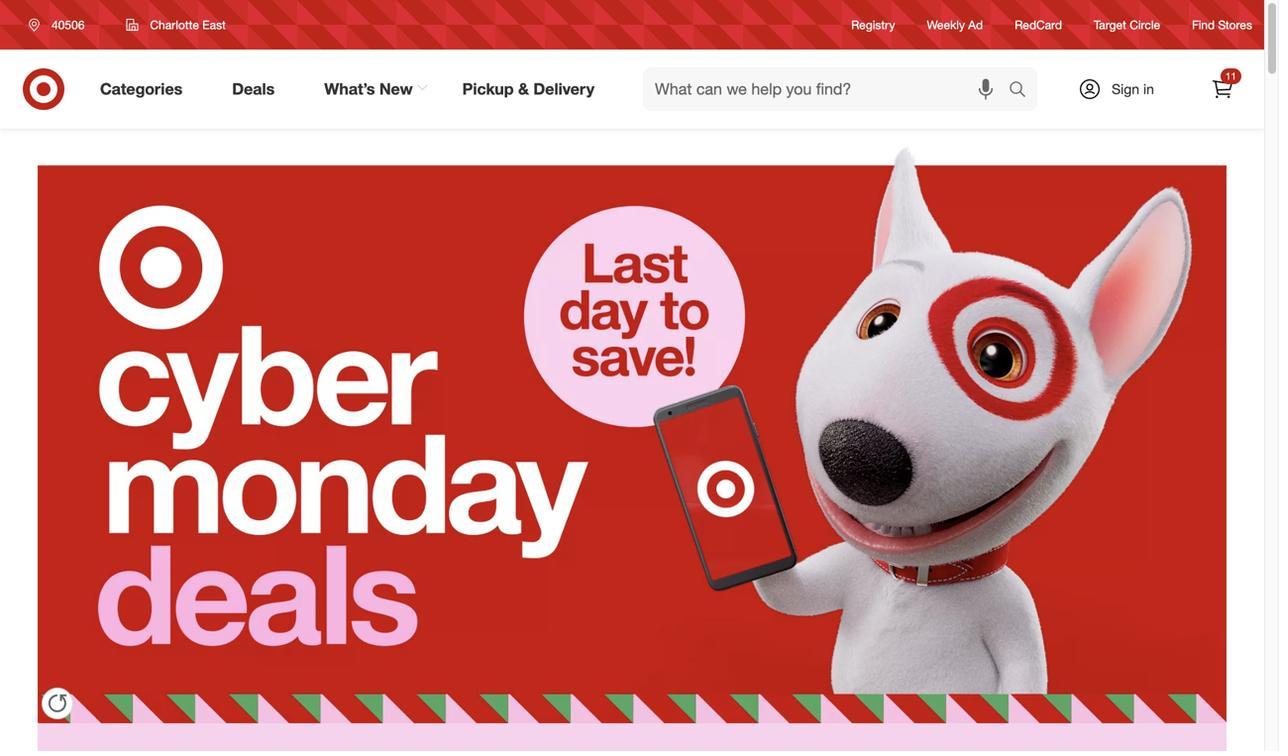 Task type: vqa. For each thing, say whether or not it's contained in the screenshot.
Weekly Ad
yes



Task type: describe. For each thing, give the bounding box(es) containing it.
weekly ad link
[[927, 16, 983, 33]]

what's
[[324, 79, 375, 99]]

deals
[[232, 79, 275, 99]]

redcard
[[1015, 17, 1062, 32]]

sign in
[[1112, 80, 1154, 98]]

deals link
[[215, 67, 300, 111]]

new
[[379, 79, 413, 99]]

sign in link
[[1061, 67, 1185, 111]]

pickup & delivery link
[[446, 67, 619, 111]]

registry link
[[851, 16, 895, 33]]

find
[[1192, 17, 1215, 32]]

target circle
[[1094, 17, 1161, 32]]

registry
[[851, 17, 895, 32]]

categories
[[100, 79, 183, 99]]

What can we help you find? suggestions appear below search field
[[643, 67, 1014, 111]]

charlotte east button
[[113, 7, 239, 43]]

target cyber monday deals, last day to save! image
[[38, 129, 1227, 723]]

sign
[[1112, 80, 1140, 98]]

pickup
[[462, 79, 514, 99]]

what's new
[[324, 79, 413, 99]]

circle
[[1130, 17, 1161, 32]]

charlotte east
[[150, 17, 226, 32]]

40506
[[52, 17, 85, 32]]

find stores link
[[1192, 16, 1253, 33]]

11 link
[[1201, 67, 1245, 111]]

weekly ad
[[927, 17, 983, 32]]



Task type: locate. For each thing, give the bounding box(es) containing it.
stores
[[1218, 17, 1253, 32]]

east
[[202, 17, 226, 32]]

what's new link
[[307, 67, 438, 111]]

target
[[1094, 17, 1127, 32]]

search
[[1000, 81, 1048, 101]]

40506 button
[[16, 7, 105, 43]]

charlotte
[[150, 17, 199, 32]]

ad
[[969, 17, 983, 32]]

11
[[1226, 70, 1237, 82]]

pickup & delivery
[[462, 79, 595, 99]]

categories link
[[83, 67, 207, 111]]

find stores
[[1192, 17, 1253, 32]]

redcard link
[[1015, 16, 1062, 33]]

weekly
[[927, 17, 965, 32]]

search button
[[1000, 67, 1048, 115]]

target circle link
[[1094, 16, 1161, 33]]

in
[[1144, 80, 1154, 98]]

&
[[518, 79, 529, 99]]

delivery
[[534, 79, 595, 99]]



